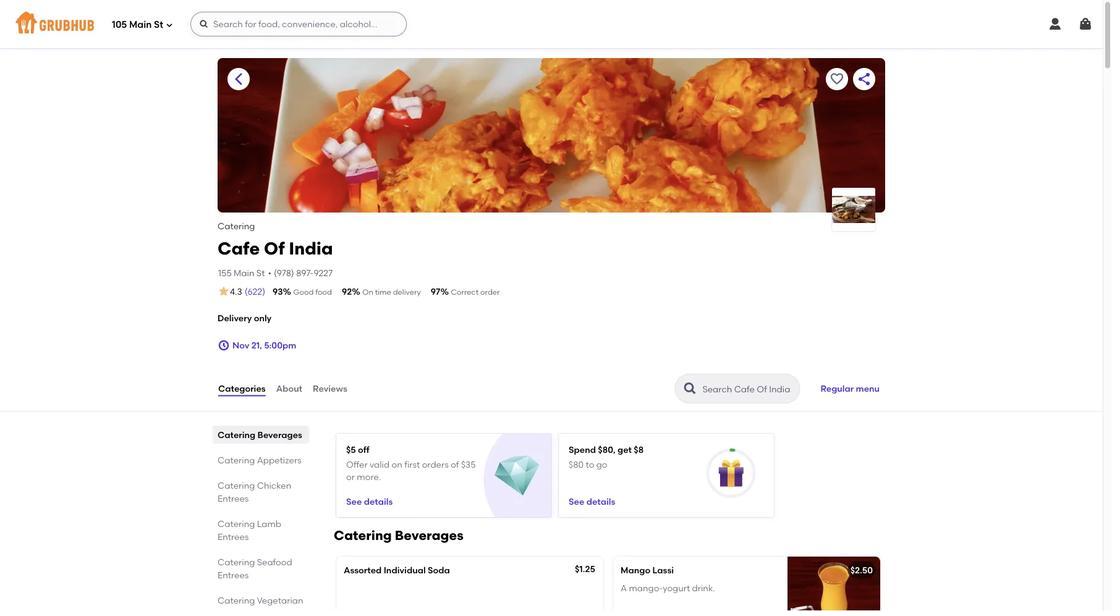 Task type: locate. For each thing, give the bounding box(es) containing it.
2 see details from the left
[[569, 496, 615, 507]]

spend $80, get $8 $80 to go
[[569, 445, 644, 470]]

$5
[[346, 445, 356, 455]]

0 vertical spatial catering beverages
[[218, 430, 302, 440]]

155
[[218, 268, 232, 278]]

about
[[276, 384, 302, 394]]

catering inside the catering seafood entrees
[[218, 557, 255, 568]]

catering up cafe
[[218, 221, 255, 231]]

entrees inside catering lamb entrees
[[218, 532, 249, 542]]

2 see from the left
[[569, 496, 584, 507]]

1 horizontal spatial see details button
[[569, 491, 615, 513]]

a
[[621, 583, 627, 593]]

$80,
[[598, 445, 615, 455]]

delivery only
[[218, 313, 271, 324]]

0 horizontal spatial see
[[346, 496, 362, 507]]

chicken
[[257, 480, 291, 491]]

3 entrees from the top
[[218, 570, 249, 581]]

155 main st button
[[218, 266, 265, 280]]

(622)
[[245, 286, 265, 297]]

1 horizontal spatial catering beverages
[[334, 528, 464, 544]]

see details down to
[[569, 496, 615, 507]]

svg image
[[1048, 17, 1063, 32], [1078, 17, 1093, 32], [199, 19, 209, 29], [218, 339, 230, 352]]

1 see details button from the left
[[346, 491, 393, 513]]

main inside navigation
[[129, 19, 152, 30]]

offer
[[346, 459, 368, 470]]

entrees for catering seafood entrees
[[218, 570, 249, 581]]

on
[[362, 287, 373, 296]]

entrees up catering vegetarian entrees tab
[[218, 570, 249, 581]]

entrees inside the catering seafood entrees
[[218, 570, 249, 581]]

mango-
[[629, 583, 663, 593]]

$5 off offer valid on first orders of $35 or more.
[[346, 445, 476, 482]]

assorted
[[344, 565, 382, 576]]

$8
[[634, 445, 644, 455]]

897-
[[296, 268, 314, 278]]

1 horizontal spatial details
[[586, 496, 615, 507]]

catering chicken entrees tab
[[218, 479, 304, 505]]

spend
[[569, 445, 596, 455]]

0 horizontal spatial details
[[364, 496, 393, 507]]

1 horizontal spatial main
[[234, 268, 254, 278]]

entrees down the catering seafood entrees
[[218, 608, 249, 611]]

catering for catering seafood entrees tab
[[218, 557, 255, 568]]

good food
[[293, 287, 332, 296]]

st left •
[[256, 268, 265, 278]]

catering down catering appetizers
[[218, 480, 255, 491]]

1 vertical spatial beverages
[[395, 528, 464, 544]]

catering lamb entrees
[[218, 519, 281, 542]]

correct order
[[451, 287, 500, 296]]

catering down catering lamb entrees
[[218, 557, 255, 568]]

details
[[364, 496, 393, 507], [586, 496, 615, 507]]

catering inside catering vegetarian entrees
[[218, 595, 255, 606]]

beverages up soda
[[395, 528, 464, 544]]

1 entrees from the top
[[218, 493, 249, 504]]

2 see details button from the left
[[569, 491, 615, 513]]

1 vertical spatial st
[[256, 268, 265, 278]]

catering beverages inside catering beverages tab
[[218, 430, 302, 440]]

•
[[268, 268, 271, 278]]

1 horizontal spatial st
[[256, 268, 265, 278]]

catering seafood entrees tab
[[218, 556, 304, 582]]

see for offer valid on first orders of $35 or more.
[[346, 496, 362, 507]]

share icon image
[[857, 72, 872, 87]]

save this restaurant image
[[830, 72, 844, 87]]

catering beverages
[[218, 430, 302, 440], [334, 528, 464, 544]]

catering chicken entrees
[[218, 480, 291, 504]]

0 vertical spatial main
[[129, 19, 152, 30]]

1 details from the left
[[364, 496, 393, 507]]

catering left the lamb
[[218, 519, 255, 529]]

see details button
[[346, 491, 393, 513], [569, 491, 615, 513]]

0 horizontal spatial main
[[129, 19, 152, 30]]

(978) 897-9227 button
[[274, 267, 333, 280]]

on time delivery
[[362, 287, 421, 296]]

0 horizontal spatial beverages
[[257, 430, 302, 440]]

mango
[[621, 565, 650, 576]]

$80
[[569, 459, 584, 470]]

categories button
[[218, 367, 266, 411]]

promo image
[[495, 454, 540, 499]]

catering lamb entrees tab
[[218, 517, 304, 543]]

entrees for catering vegetarian entrees
[[218, 608, 249, 611]]

see details button down the more.
[[346, 491, 393, 513]]

see down or
[[346, 496, 362, 507]]

1 see from the left
[[346, 496, 362, 507]]

details for $80 to go
[[586, 496, 615, 507]]

105
[[112, 19, 127, 30]]

yogurt
[[663, 583, 690, 593]]

see
[[346, 496, 362, 507], [569, 496, 584, 507]]

st
[[154, 19, 163, 30], [256, 268, 265, 278]]

main
[[129, 19, 152, 30], [234, 268, 254, 278]]

st inside main navigation navigation
[[154, 19, 163, 30]]

menu
[[856, 384, 880, 394]]

97
[[431, 286, 440, 297]]

entrees
[[218, 493, 249, 504], [218, 532, 249, 542], [218, 570, 249, 581], [218, 608, 249, 611]]

categories
[[218, 384, 266, 394]]

0 horizontal spatial see details
[[346, 496, 393, 507]]

1 horizontal spatial see
[[569, 496, 584, 507]]

155 main st • (978) 897-9227
[[218, 268, 333, 278]]

catering inside catering lamb entrees
[[218, 519, 255, 529]]

details down the more.
[[364, 496, 393, 507]]

catering inside catering chicken entrees
[[218, 480, 255, 491]]

lassi
[[652, 565, 674, 576]]

get
[[618, 445, 632, 455]]

details down go
[[586, 496, 615, 507]]

catering seafood entrees
[[218, 557, 292, 581]]

beverages
[[257, 430, 302, 440], [395, 528, 464, 544]]

2 details from the left
[[586, 496, 615, 507]]

0 horizontal spatial st
[[154, 19, 163, 30]]

2 entrees from the top
[[218, 532, 249, 542]]

catering for catering vegetarian entrees tab
[[218, 595, 255, 606]]

main navigation navigation
[[0, 0, 1103, 48]]

0 horizontal spatial catering beverages
[[218, 430, 302, 440]]

main right 155
[[234, 268, 254, 278]]

individual
[[384, 565, 426, 576]]

on
[[392, 459, 402, 470]]

see details down the more.
[[346, 496, 393, 507]]

svg image inside nov 21, 5:00pm button
[[218, 339, 230, 352]]

1 vertical spatial main
[[234, 268, 254, 278]]

0 vertical spatial st
[[154, 19, 163, 30]]

off
[[358, 445, 370, 455]]

4 entrees from the top
[[218, 608, 249, 611]]

catering down catering beverages tab
[[218, 455, 255, 466]]

see details button down to
[[569, 491, 615, 513]]

catering beverages up catering appetizers
[[218, 430, 302, 440]]

entrees inside catering chicken entrees
[[218, 493, 249, 504]]

1 horizontal spatial beverages
[[395, 528, 464, 544]]

st left svg image on the left top of the page
[[154, 19, 163, 30]]

main right 105
[[129, 19, 152, 30]]

see down $80
[[569, 496, 584, 507]]

regular menu
[[820, 384, 880, 394]]

1 see details from the left
[[346, 496, 393, 507]]

catering up catering appetizers
[[218, 430, 255, 440]]

beverages up appetizers
[[257, 430, 302, 440]]

entrees for catering chicken entrees
[[218, 493, 249, 504]]

see details
[[346, 496, 393, 507], [569, 496, 615, 507]]

0 horizontal spatial see details button
[[346, 491, 393, 513]]

Search for food, convenience, alcohol... search field
[[190, 12, 407, 36]]

nov
[[232, 340, 249, 351]]

92
[[342, 286, 352, 297]]

india
[[289, 238, 333, 259]]

of
[[264, 238, 285, 259]]

catering down the catering seafood entrees
[[218, 595, 255, 606]]

entrees up catering lamb entrees
[[218, 493, 249, 504]]

21,
[[251, 340, 262, 351]]

1 horizontal spatial see details
[[569, 496, 615, 507]]

$35
[[461, 459, 476, 470]]

reviews button
[[312, 367, 348, 411]]

order
[[480, 287, 500, 296]]

a mango-yogurt drink.
[[621, 583, 715, 593]]

entrees up the catering seafood entrees
[[218, 532, 249, 542]]

9227
[[314, 268, 333, 278]]

catering
[[218, 221, 255, 231], [218, 430, 255, 440], [218, 455, 255, 466], [218, 480, 255, 491], [218, 519, 255, 529], [334, 528, 392, 544], [218, 557, 255, 568], [218, 595, 255, 606]]

catering beverages up the assorted individual soda
[[334, 528, 464, 544]]

entrees inside catering vegetarian entrees
[[218, 608, 249, 611]]

soda
[[428, 565, 450, 576]]

st for 155 main st • (978) 897-9227
[[256, 268, 265, 278]]

catering appetizers
[[218, 455, 301, 466]]

0 vertical spatial beverages
[[257, 430, 302, 440]]



Task type: describe. For each thing, give the bounding box(es) containing it.
$1.25
[[575, 564, 595, 575]]

nov 21, 5:00pm
[[232, 340, 296, 351]]

to
[[586, 459, 594, 470]]

good
[[293, 287, 314, 296]]

appetizers
[[257, 455, 301, 466]]

beverages inside tab
[[257, 430, 302, 440]]

catering for catering chicken entrees tab
[[218, 480, 255, 491]]

(978)
[[274, 268, 294, 278]]

cafe
[[218, 238, 260, 259]]

$2.50
[[850, 565, 873, 576]]

catering appetizers tab
[[218, 454, 304, 467]]

catering for catering lamb entrees tab at the left of the page
[[218, 519, 255, 529]]

orders
[[422, 459, 449, 470]]

or
[[346, 472, 355, 482]]

regular menu button
[[815, 375, 885, 403]]

4.3
[[230, 286, 242, 297]]

first
[[404, 459, 420, 470]]

more.
[[357, 472, 381, 482]]

mango lassi
[[621, 565, 674, 576]]

regular
[[820, 384, 854, 394]]

of
[[451, 459, 459, 470]]

delivery
[[393, 287, 421, 296]]

seafood
[[257, 557, 292, 568]]

about button
[[275, 367, 303, 411]]

catering for catering beverages tab
[[218, 430, 255, 440]]

mango lassi image
[[787, 557, 880, 611]]

cafe of india
[[218, 238, 333, 259]]

see for $80 to go
[[569, 496, 584, 507]]

delivery
[[218, 313, 252, 324]]

see details for offer valid on first orders of $35 or more.
[[346, 496, 393, 507]]

vegetarian
[[257, 595, 303, 606]]

nov 21, 5:00pm button
[[218, 335, 296, 357]]

catering vegetarian entrees
[[218, 595, 303, 611]]

catering vegetarian entrees tab
[[218, 594, 304, 611]]

catering for catering appetizers tab
[[218, 455, 255, 466]]

star icon image
[[218, 285, 230, 298]]

see details for $80 to go
[[569, 496, 615, 507]]

caret left icon image
[[231, 72, 246, 87]]

time
[[375, 287, 391, 296]]

valid
[[370, 459, 390, 470]]

food
[[315, 287, 332, 296]]

catering up assorted
[[334, 528, 392, 544]]

5:00pm
[[264, 340, 296, 351]]

catering beverages tab
[[218, 428, 304, 441]]

main for 155
[[234, 268, 254, 278]]

reviews
[[313, 384, 347, 394]]

st for 105 main st
[[154, 19, 163, 30]]

correct
[[451, 287, 479, 296]]

go
[[596, 459, 607, 470]]

93
[[273, 286, 283, 297]]

see details button for $80 to go
[[569, 491, 615, 513]]

assorted individual soda
[[344, 565, 450, 576]]

entrees for catering lamb entrees
[[218, 532, 249, 542]]

1 vertical spatial catering beverages
[[334, 528, 464, 544]]

svg image
[[166, 21, 173, 29]]

drink.
[[692, 583, 715, 593]]

search icon image
[[683, 381, 697, 396]]

cafe of india logo image
[[832, 196, 875, 223]]

save this restaurant button
[[826, 68, 848, 90]]

see details button for offer valid on first orders of $35 or more.
[[346, 491, 393, 513]]

main for 105
[[129, 19, 152, 30]]

details for offer valid on first orders of $35 or more.
[[364, 496, 393, 507]]

reward icon image
[[717, 460, 745, 487]]

105 main st
[[112, 19, 163, 30]]

only
[[254, 313, 271, 324]]

Search Cafe Of India search field
[[701, 383, 796, 395]]

lamb
[[257, 519, 281, 529]]



Task type: vqa. For each thing, say whether or not it's contained in the screenshot.
2nd See from the left
yes



